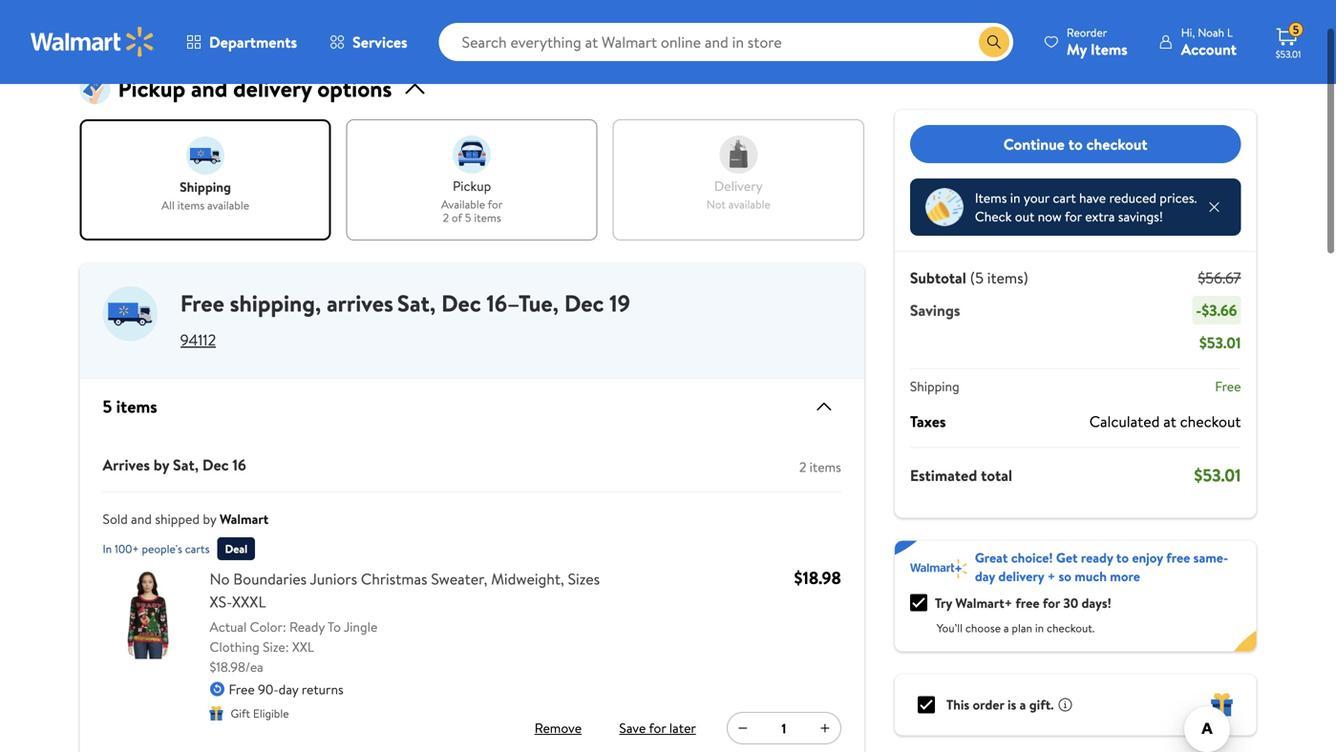 Task type: describe. For each thing, give the bounding box(es) containing it.
pickup
[[118, 73, 186, 105]]

intent image for shipping image
[[186, 137, 225, 175]]

not
[[707, 196, 726, 213]]

items in your cart have reduced prices. check out now for extra savings!
[[975, 189, 1197, 226]]

continue
[[1004, 134, 1065, 155]]

1 horizontal spatial 2
[[799, 458, 807, 477]]

no boundaries juniors christmas sweater, midweight, sizes xs-xxxl, with add-on services, actual color: ready to jingle, clothing size: xxl, $18.98/ea, 1 in cart gift eligible image
[[103, 568, 194, 660]]

list containing pickup
[[80, 119, 864, 241]]

color:
[[250, 618, 286, 637]]

$18.98/ea
[[210, 658, 263, 677]]

my
[[1067, 39, 1087, 60]]

pickup
[[453, 177, 491, 195]]

services
[[353, 32, 408, 53]]

free for free shipping , arrives sat, dec 16–tue, dec 19
[[180, 288, 224, 320]]

sold
[[103, 510, 128, 529]]

clothing
[[210, 638, 260, 657]]

$56.67
[[1198, 267, 1241, 289]]

have
[[1080, 189, 1106, 207]]

continue to checkout button
[[910, 125, 1241, 163]]

0 vertical spatial a
[[1004, 620, 1009, 637]]

is
[[1008, 696, 1017, 715]]

size:
[[263, 638, 289, 657]]

in 100+ people's carts
[[103, 541, 210, 558]]

delivery not available
[[707, 177, 771, 213]]

2 horizontal spatial dec
[[564, 288, 604, 320]]

carts
[[185, 541, 210, 558]]

estimated
[[910, 465, 978, 486]]

free inside great choice! get ready to enjoy free same- day delivery + so much more
[[1167, 549, 1191, 567]]

boundaries
[[233, 569, 307, 590]]

xs-
[[210, 592, 232, 613]]

save for later button
[[616, 714, 700, 744]]

xxl
[[292, 638, 314, 657]]

2 items
[[799, 458, 841, 477]]

estimated total
[[910, 465, 1013, 486]]

gift.
[[1030, 696, 1054, 715]]

actual
[[210, 618, 247, 637]]

1 vertical spatial $53.01
[[1200, 332, 1241, 353]]

try walmart+ free for 30 days!
[[935, 594, 1112, 613]]

calculated
[[1090, 411, 1160, 432]]

0 horizontal spatial sat,
[[173, 455, 199, 476]]

2 inside pickup available for 2 of 5 items
[[443, 209, 449, 226]]

items up arrives
[[116, 395, 157, 419]]

services button
[[313, 19, 424, 65]]

(5 for cart
[[128, 19, 149, 51]]

94112 button
[[180, 330, 216, 351]]

eligible
[[253, 706, 289, 722]]

-
[[1196, 300, 1202, 321]]

jingle
[[344, 618, 378, 637]]

departments
[[209, 32, 297, 53]]

reduced
[[1110, 189, 1157, 207]]

1
[[782, 720, 786, 738]]

free for free 90-day returns
[[229, 681, 255, 699]]

30
[[1064, 594, 1079, 613]]

reorder
[[1067, 24, 1107, 41]]

reorder my items
[[1067, 24, 1128, 60]]

intent image for delivery image
[[720, 136, 758, 174]]

all
[[162, 197, 175, 214]]

no boundaries juniors christmas sweater, midweight, sizes xs-xxxl actual color: ready to jingle clothing size: xxl $18.98/ea
[[210, 569, 600, 677]]

out
[[1015, 207, 1035, 226]]

-$3.66
[[1196, 300, 1238, 321]]

This order is a gift. checkbox
[[918, 697, 935, 714]]

xxxl
[[232, 592, 266, 613]]

19
[[610, 288, 630, 320]]

for inside items in your cart have reduced prices. check out now for extra savings!
[[1065, 207, 1082, 226]]

reduced price image
[[926, 188, 964, 226]]

items) for cart (5 items)
[[154, 19, 216, 51]]

check
[[975, 207, 1012, 226]]

choose
[[966, 620, 1001, 637]]

cart_gic_illustration image
[[80, 74, 110, 104]]

this
[[947, 696, 970, 715]]

search icon image
[[987, 34, 1002, 50]]

juniors
[[310, 569, 357, 590]]

sweater,
[[431, 569, 488, 590]]

midweight,
[[491, 569, 564, 590]]

no boundaries juniors christmas sweater, midweight, sizes xs-xxxl link
[[210, 568, 609, 614]]

0 vertical spatial by
[[154, 455, 169, 476]]

increase quantity no boundaries juniors christmas sweater, midweight, sizes xs-xxxl, current quantity 1 image
[[818, 721, 833, 737]]

no
[[210, 569, 230, 590]]

0 vertical spatial $53.01
[[1276, 48, 1301, 61]]

shipped
[[155, 510, 200, 529]]

ready
[[1081, 549, 1113, 567]]

2 vertical spatial $53.01
[[1194, 464, 1241, 488]]

free shipping , arrives sat, dec 16–tue, dec 19
[[180, 288, 630, 320]]

(5 for subtotal
[[970, 267, 984, 289]]

savings
[[910, 300, 961, 321]]

1 horizontal spatial sat,
[[397, 288, 436, 320]]

items) for subtotal (5 items)
[[988, 267, 1029, 289]]

90-
[[258, 681, 279, 699]]

people's
[[142, 541, 182, 558]]

walmart image
[[31, 27, 155, 57]]

5 for 5 items
[[103, 395, 112, 419]]

continue to checkout
[[1004, 134, 1148, 155]]

pickup and delivery options button
[[80, 73, 864, 105]]

intent image for pickup image
[[453, 136, 491, 174]]

delivery inside great choice! get ready to enjoy free same- day delivery + so much more
[[999, 567, 1045, 586]]

departments button
[[170, 19, 313, 65]]

savings!
[[1118, 207, 1163, 226]]

subtotal
[[910, 267, 967, 289]]

items inside shipping all items available
[[177, 197, 205, 214]]

your
[[1024, 189, 1050, 207]]

total
[[981, 465, 1013, 486]]

gift
[[231, 706, 250, 722]]

0 vertical spatial delivery
[[233, 73, 312, 105]]



Task type: vqa. For each thing, say whether or not it's contained in the screenshot.
New! related to $
no



Task type: locate. For each thing, give the bounding box(es) containing it.
1 horizontal spatial (5
[[970, 267, 984, 289]]

dec left 16
[[202, 455, 229, 476]]

1 vertical spatial 5
[[465, 209, 471, 226]]

shipping inside shipping all items available
[[180, 178, 231, 196]]

available inside shipping all items available
[[207, 197, 249, 214]]

1 vertical spatial free
[[1215, 377, 1241, 396]]

0 horizontal spatial in
[[1010, 189, 1021, 207]]

gift eligible
[[231, 706, 289, 722]]

$53.01 down $3.66
[[1200, 332, 1241, 353]]

2 horizontal spatial delivery
[[999, 567, 1045, 586]]

1 vertical spatial by
[[203, 510, 216, 529]]

try
[[935, 594, 952, 613]]

in inside items in your cart have reduced prices. check out now for extra savings!
[[1010, 189, 1021, 207]]

for down pickup
[[488, 196, 503, 213]]

in
[[1010, 189, 1021, 207], [1035, 620, 1044, 637]]

enjoy
[[1132, 549, 1163, 567]]

by up carts
[[203, 510, 216, 529]]

5 inside pickup available for 2 of 5 items
[[465, 209, 471, 226]]

(5 right subtotal
[[970, 267, 984, 289]]

and
[[191, 73, 228, 105], [131, 510, 152, 529]]

items inside items in your cart have reduced prices. check out now for extra savings!
[[975, 189, 1007, 207]]

0 horizontal spatial checkout
[[1087, 134, 1148, 155]]

get
[[1056, 549, 1078, 567]]

2 vertical spatial 5
[[103, 395, 112, 419]]

0 horizontal spatial items)
[[154, 19, 216, 51]]

delivery up try walmart+ free for 30 days!
[[999, 567, 1045, 586]]

sat, left 16
[[173, 455, 199, 476]]

1 vertical spatial items)
[[988, 267, 1029, 289]]

day inside great choice! get ready to enjoy free same- day delivery + so much more
[[975, 567, 995, 586]]

day up eligible
[[279, 681, 299, 699]]

for right "now"
[[1065, 207, 1082, 226]]

free down $18.98/ea
[[229, 681, 255, 699]]

at
[[1164, 411, 1177, 432]]

save
[[619, 719, 646, 738]]

to
[[328, 618, 341, 637]]

and down departments popup button
[[191, 73, 228, 105]]

+
[[1048, 567, 1056, 586]]

1 vertical spatial free
[[1016, 594, 1040, 613]]

a left plan at the right
[[1004, 620, 1009, 637]]

1 vertical spatial delivery
[[714, 177, 763, 195]]

now
[[1038, 207, 1062, 226]]

and for pickup
[[191, 73, 228, 105]]

2
[[443, 209, 449, 226], [799, 458, 807, 477]]

for inside pickup available for 2 of 5 items
[[488, 196, 503, 213]]

free up calculated at checkout
[[1215, 377, 1241, 396]]

items left out
[[975, 189, 1007, 207]]

0 horizontal spatial to
[[1069, 134, 1083, 155]]

items) down check
[[988, 267, 1029, 289]]

in left your
[[1010, 189, 1021, 207]]

0 horizontal spatial by
[[154, 455, 169, 476]]

2 left the of
[[443, 209, 449, 226]]

0 horizontal spatial delivery
[[233, 73, 312, 105]]

account
[[1181, 39, 1237, 60]]

calculated at checkout
[[1090, 411, 1241, 432]]

0 vertical spatial (5
[[128, 19, 149, 51]]

dec
[[441, 288, 481, 320], [564, 288, 604, 320], [202, 455, 229, 476]]

0 vertical spatial checkout
[[1087, 134, 1148, 155]]

for left 30 at right bottom
[[1043, 594, 1060, 613]]

5 for 5
[[1293, 22, 1299, 38]]

free 90-day returns
[[229, 681, 344, 699]]

2 vertical spatial delivery
[[999, 567, 1045, 586]]

checkout for continue to checkout
[[1087, 134, 1148, 155]]

you'll
[[937, 620, 963, 637]]

0 vertical spatial in
[[1010, 189, 1021, 207]]

1 vertical spatial 2
[[799, 458, 807, 477]]

extra
[[1085, 207, 1115, 226]]

items right all at the top of the page
[[177, 197, 205, 214]]

1 horizontal spatial checkout
[[1180, 411, 1241, 432]]

sat, right arrives
[[397, 288, 436, 320]]

You'll choose a plan in checkout. checkbox
[[910, 595, 927, 612]]

noah
[[1198, 24, 1225, 41]]

free right enjoy
[[1167, 549, 1191, 567]]

delivery up not
[[714, 177, 763, 195]]

dec left 16–tue, at left
[[441, 288, 481, 320]]

delivery
[[233, 73, 312, 105], [714, 177, 763, 195], [999, 567, 1045, 586]]

1 horizontal spatial items)
[[988, 267, 1029, 289]]

16
[[232, 455, 246, 476]]

0 horizontal spatial and
[[131, 510, 152, 529]]

0 horizontal spatial a
[[1004, 620, 1009, 637]]

in right plan at the right
[[1035, 620, 1044, 637]]

cart
[[1053, 189, 1076, 207]]

1 horizontal spatial free
[[1167, 549, 1191, 567]]

days!
[[1082, 594, 1112, 613]]

pickup available for 2 of 5 items
[[441, 177, 503, 226]]

1 vertical spatial (5
[[970, 267, 984, 289]]

0 horizontal spatial 5
[[103, 395, 112, 419]]

0 horizontal spatial free
[[1016, 594, 1040, 613]]

available
[[441, 196, 485, 213]]

$3.66
[[1202, 300, 1238, 321]]

5 right the of
[[465, 209, 471, 226]]

5 right l
[[1293, 22, 1299, 38]]

Walmart Site-Wide search field
[[439, 23, 1013, 61]]

for
[[488, 196, 503, 213], [1065, 207, 1082, 226], [1043, 594, 1060, 613], [649, 719, 666, 738]]

for inside button
[[649, 719, 666, 738]]

1 vertical spatial and
[[131, 510, 152, 529]]

arrives by sat, dec 16
[[103, 455, 246, 476]]

to left enjoy
[[1117, 549, 1129, 567]]

checkout right "at"
[[1180, 411, 1241, 432]]

cart
[[80, 19, 124, 51]]

0 vertical spatial to
[[1069, 134, 1083, 155]]

2 horizontal spatial 5
[[1293, 22, 1299, 38]]

0 vertical spatial and
[[191, 73, 228, 105]]

to inside button
[[1069, 134, 1083, 155]]

walmart+
[[956, 594, 1013, 613]]

remove
[[535, 719, 582, 738]]

items)
[[154, 19, 216, 51], [988, 267, 1029, 289]]

learn more about gifting image
[[1058, 698, 1073, 713]]

0 horizontal spatial (5
[[128, 19, 149, 51]]

1 horizontal spatial by
[[203, 510, 216, 529]]

free up plan at the right
[[1016, 594, 1040, 613]]

0 horizontal spatial dec
[[202, 455, 229, 476]]

for right save at the left
[[649, 719, 666, 738]]

great
[[975, 549, 1008, 567]]

0 horizontal spatial available
[[207, 197, 249, 214]]

1 horizontal spatial available
[[729, 196, 771, 213]]

remove button
[[528, 714, 589, 744]]

1 horizontal spatial day
[[975, 567, 995, 586]]

0 vertical spatial items
[[1091, 39, 1128, 60]]

1 vertical spatial checkout
[[1180, 411, 1241, 432]]

by right arrives
[[154, 455, 169, 476]]

$53.01 down calculated at checkout
[[1194, 464, 1241, 488]]

christmas
[[361, 569, 428, 590]]

items inside reorder my items
[[1091, 39, 1128, 60]]

arrives
[[103, 455, 150, 476]]

0 vertical spatial 2
[[443, 209, 449, 226]]

taxes
[[910, 411, 946, 432]]

dec left the 19
[[564, 288, 604, 320]]

items) up pickup
[[154, 19, 216, 51]]

1 vertical spatial items
[[975, 189, 1007, 207]]

2 down hide all items icon
[[799, 458, 807, 477]]

prices.
[[1160, 189, 1197, 207]]

0 vertical spatial sat,
[[397, 288, 436, 320]]

1 vertical spatial in
[[1035, 620, 1044, 637]]

l
[[1227, 24, 1233, 41]]

0 horizontal spatial 2
[[443, 209, 449, 226]]

Search search field
[[439, 23, 1013, 61]]

great choice! get ready to enjoy free same- day delivery + so much more
[[975, 549, 1229, 586]]

banner
[[895, 541, 1257, 652]]

1 horizontal spatial delivery
[[714, 177, 763, 195]]

day up walmart+
[[975, 567, 995, 586]]

deal
[[225, 541, 248, 558]]

much
[[1075, 567, 1107, 586]]

items right the of
[[474, 209, 501, 226]]

banner containing great choice! get ready to enjoy free same- day delivery + so much more
[[895, 541, 1257, 652]]

2 horizontal spatial free
[[1215, 377, 1241, 396]]

in inside banner
[[1035, 620, 1044, 637]]

hide all items image
[[805, 396, 836, 419]]

subtotal (5 items)
[[910, 267, 1029, 289]]

,
[[315, 288, 321, 320]]

delivery inside delivery not available
[[714, 177, 763, 195]]

cart (5 items)
[[80, 19, 216, 51]]

free
[[1167, 549, 1191, 567], [1016, 594, 1040, 613]]

100+
[[115, 541, 139, 558]]

pickup and delivery options
[[118, 73, 392, 105]]

arrives
[[327, 288, 394, 320]]

available inside delivery not available
[[729, 196, 771, 213]]

available down intent image for shipping
[[207, 197, 249, 214]]

free up 94112
[[180, 288, 224, 320]]

available right not
[[729, 196, 771, 213]]

$18.98
[[794, 567, 841, 590]]

1 horizontal spatial in
[[1035, 620, 1044, 637]]

0 horizontal spatial day
[[279, 681, 299, 699]]

1 horizontal spatial to
[[1117, 549, 1129, 567]]

0 horizontal spatial items
[[975, 189, 1007, 207]]

free for free
[[1215, 377, 1241, 396]]

fulfillment logo image
[[103, 287, 157, 341]]

1 horizontal spatial items
[[1091, 39, 1128, 60]]

items inside pickup available for 2 of 5 items
[[474, 209, 501, 226]]

free shipping, arrives sat, dec 16 to tue, dec 19 94112 element
[[80, 264, 864, 363]]

walmart
[[220, 510, 269, 529]]

1 vertical spatial to
[[1117, 549, 1129, 567]]

you'll choose a plan in checkout.
[[937, 620, 1095, 637]]

items down hide all items icon
[[810, 458, 841, 477]]

1 vertical spatial sat,
[[173, 455, 199, 476]]

hi,
[[1181, 24, 1195, 41]]

(5 right cart
[[128, 19, 149, 51]]

1 vertical spatial day
[[279, 681, 299, 699]]

items right my
[[1091, 39, 1128, 60]]

to inside great choice! get ready to enjoy free same- day delivery + so much more
[[1117, 549, 1129, 567]]

items
[[1091, 39, 1128, 60], [975, 189, 1007, 207]]

walmart plus image
[[910, 560, 968, 579]]

checkout inside button
[[1087, 134, 1148, 155]]

decrease quantity no boundaries juniors christmas sweater, midweight, sizes xs-xxxl, current quantity 1 image
[[735, 721, 751, 737]]

0 vertical spatial free
[[180, 288, 224, 320]]

checkout up reduced at the right
[[1087, 134, 1148, 155]]

16–tue,
[[487, 288, 559, 320]]

shipping all items available
[[162, 178, 249, 214]]

to
[[1069, 134, 1083, 155], [1117, 549, 1129, 567]]

list
[[80, 119, 864, 241]]

a right the is
[[1020, 696, 1026, 715]]

checkout.
[[1047, 620, 1095, 637]]

0 vertical spatial free
[[1167, 549, 1191, 567]]

to right continue
[[1069, 134, 1083, 155]]

checkout
[[1087, 134, 1148, 155], [1180, 411, 1241, 432]]

more
[[1110, 567, 1141, 586]]

later
[[669, 719, 696, 738]]

a
[[1004, 620, 1009, 637], [1020, 696, 1026, 715]]

1 horizontal spatial free
[[229, 681, 255, 699]]

ready
[[289, 618, 325, 637]]

gifting image
[[1211, 694, 1234, 717]]

0 vertical spatial 5
[[1293, 22, 1299, 38]]

shipping down intent image for shipping
[[180, 178, 231, 196]]

94112
[[180, 330, 216, 351]]

for inside banner
[[1043, 594, 1060, 613]]

checkout for calculated at checkout
[[1180, 411, 1241, 432]]

of
[[452, 209, 462, 226]]

(5
[[128, 19, 149, 51], [970, 267, 984, 289]]

by
[[154, 455, 169, 476], [203, 510, 216, 529]]

1 vertical spatial shipping
[[230, 288, 315, 320]]

2 vertical spatial free
[[229, 681, 255, 699]]

close nudge image
[[1207, 200, 1222, 215]]

and right sold on the bottom left
[[131, 510, 152, 529]]

hi, noah l account
[[1181, 24, 1237, 60]]

0 vertical spatial day
[[975, 567, 995, 586]]

0 vertical spatial items)
[[154, 19, 216, 51]]

delivery down departments
[[233, 73, 312, 105]]

5 up arrives
[[103, 395, 112, 419]]

1 horizontal spatial a
[[1020, 696, 1026, 715]]

1 vertical spatial a
[[1020, 696, 1026, 715]]

0 vertical spatial shipping
[[180, 178, 231, 196]]

$53.01 right 'account'
[[1276, 48, 1301, 61]]

1 horizontal spatial 5
[[465, 209, 471, 226]]

0 horizontal spatial free
[[180, 288, 224, 320]]

and for sold
[[131, 510, 152, 529]]

shipping left arrives
[[230, 288, 315, 320]]

gifteligibleicon image
[[210, 707, 223, 721]]

1 horizontal spatial dec
[[441, 288, 481, 320]]

1 horizontal spatial and
[[191, 73, 228, 105]]



